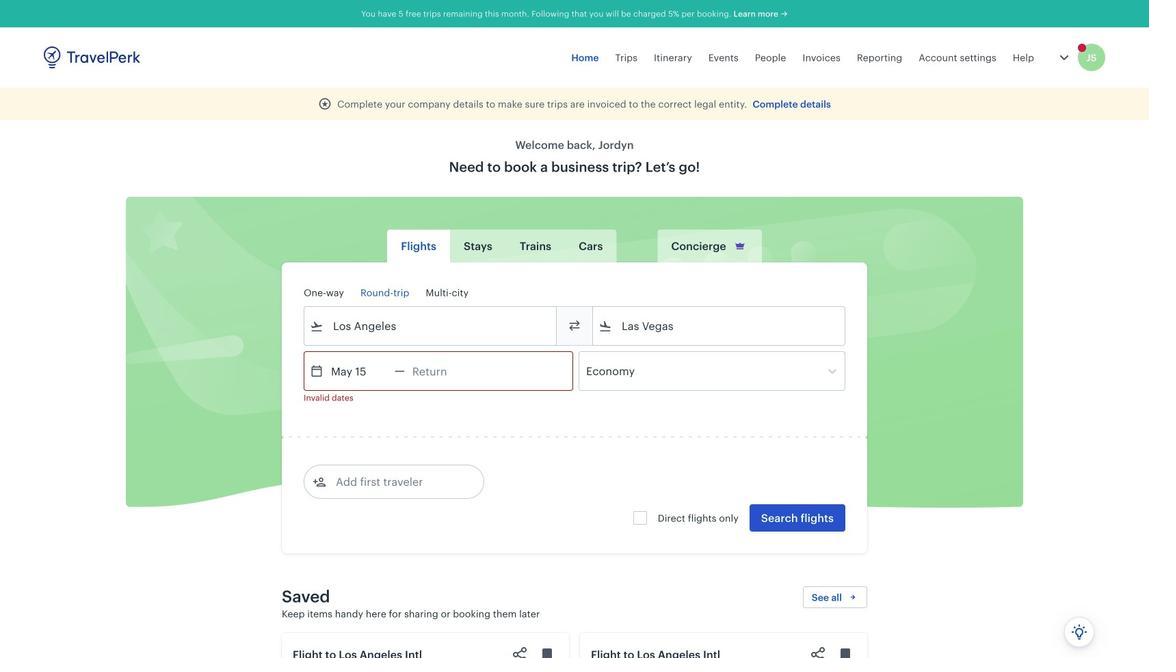 Task type: describe. For each thing, give the bounding box(es) containing it.
Depart text field
[[324, 352, 395, 391]]

Return text field
[[405, 352, 476, 391]]

Add first traveler search field
[[326, 471, 469, 493]]



Task type: locate. For each thing, give the bounding box(es) containing it.
To search field
[[612, 315, 827, 337]]

From search field
[[324, 315, 538, 337]]



